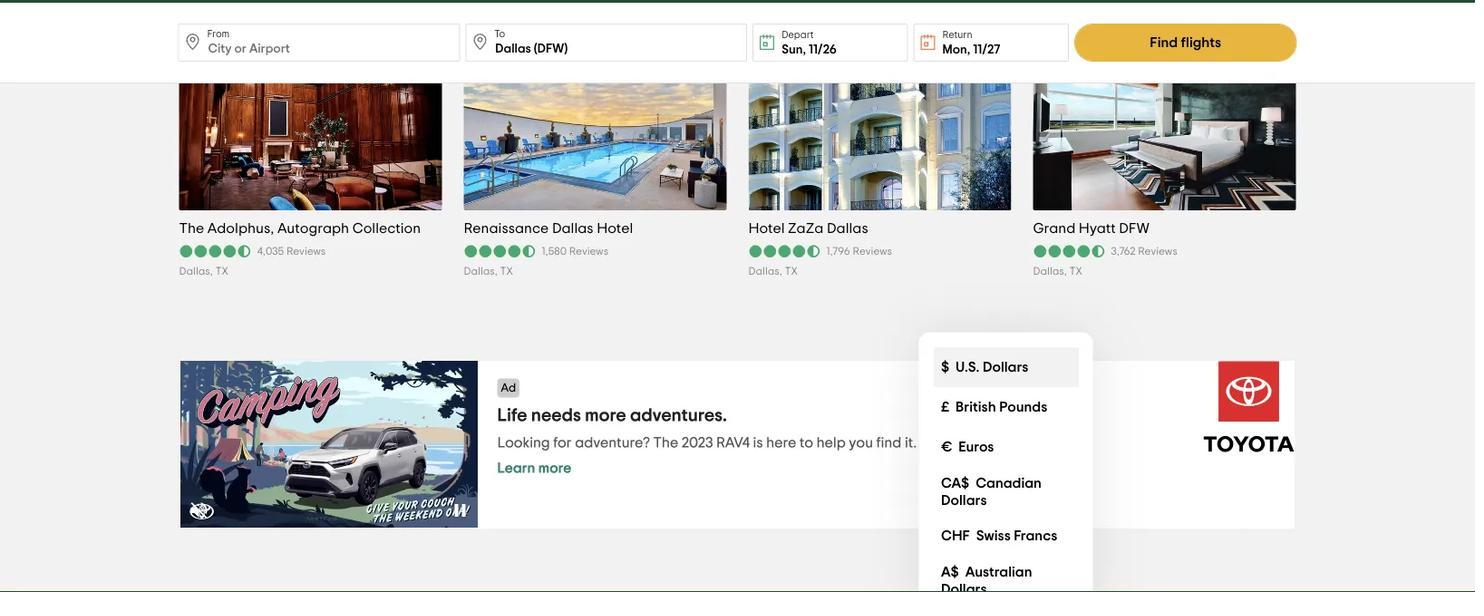 Task type: vqa. For each thing, say whether or not it's contained in the screenshot.
second canada from the bottom of the menu containing United States
no



Task type: describe. For each thing, give the bounding box(es) containing it.
dallas, for hotel
[[749, 267, 783, 278]]

ca$  canadian dollars
[[941, 476, 1042, 508]]

dollars for ca$  canadian dollars
[[941, 493, 987, 508]]

reviews for hotel
[[569, 247, 609, 258]]

collection
[[353, 222, 421, 236]]

grand hyatt dfw image
[[1028, 30, 1302, 211]]

reviews for dfw
[[1138, 247, 1178, 258]]

1 dallas from the left
[[552, 222, 594, 236]]

City or Airport text field
[[178, 24, 460, 62]]

find flights button
[[1075, 24, 1297, 62]]

grand
[[1033, 222, 1076, 236]]

the adolphus, autograph collection link
[[179, 220, 442, 238]]

renaissance dallas hotel
[[464, 222, 633, 236]]

list box containing $  u.s. dollars
[[919, 333, 1093, 592]]

ca$  canadian
[[941, 476, 1042, 490]]

pounds
[[999, 400, 1047, 415]]

dollars for a$  australian dollars
[[941, 582, 987, 592]]

11/27
[[973, 44, 1001, 56]]

autograph
[[277, 222, 349, 236]]

depart
[[782, 30, 814, 40]]

renaissance dallas hotel image
[[459, 30, 731, 211]]

1,580 reviews
[[542, 247, 609, 258]]

return
[[943, 30, 973, 40]]

chf  swiss
[[941, 529, 1011, 543]]

reviews for autograph
[[287, 247, 326, 258]]

mon,
[[943, 44, 971, 56]]

a$  australian
[[941, 565, 1032, 579]]

dallas, for grand
[[1033, 267, 1067, 278]]

to
[[495, 29, 505, 39]]

dallas, tx for hotel
[[749, 267, 798, 278]]

£  british
[[941, 400, 996, 415]]

tx for hotel
[[785, 267, 798, 278]]

tx for the
[[215, 267, 228, 278]]

sun,
[[782, 44, 806, 56]]

renaissance dallas hotel link
[[464, 220, 727, 238]]

dollars for $  u.s. dollars
[[983, 360, 1028, 375]]

1,796
[[827, 247, 851, 258]]

chf  swiss francs
[[941, 529, 1057, 543]]

renaissance
[[464, 222, 549, 236]]

reviews for dallas
[[853, 247, 892, 258]]

hotel zaza dallas image
[[749, 0, 1012, 291]]

$  u.s.
[[941, 360, 979, 375]]



Task type: locate. For each thing, give the bounding box(es) containing it.
1 horizontal spatial dallas
[[827, 222, 868, 236]]

dallas, tx for grand
[[1033, 267, 1083, 278]]

dollars inside the a$  australian dollars
[[941, 582, 987, 592]]

£  british pounds
[[941, 400, 1047, 415]]

dallas, tx for renaissance
[[464, 267, 513, 278]]

City or Airport text field
[[466, 24, 747, 62]]

dollars up £  british pounds
[[983, 360, 1028, 375]]

dollars
[[983, 360, 1028, 375], [941, 493, 987, 508], [941, 582, 987, 592]]

3,762
[[1111, 247, 1136, 258]]

2 dallas, from the left
[[464, 267, 498, 278]]

3 tx from the left
[[785, 267, 798, 278]]

1 horizontal spatial hotel
[[749, 222, 785, 236]]

from
[[207, 29, 230, 39]]

1 dallas, tx from the left
[[179, 267, 228, 278]]

11/26
[[809, 44, 837, 56]]

hyatt
[[1079, 222, 1116, 236]]

dallas, tx down renaissance
[[464, 267, 513, 278]]

4 dallas, tx from the left
[[1033, 267, 1083, 278]]

0 horizontal spatial hotel
[[597, 222, 633, 236]]

return mon, 11/27
[[943, 30, 1001, 56]]

hotel
[[597, 222, 633, 236], [749, 222, 785, 236]]

$  u.s. dollars
[[941, 360, 1028, 375]]

dallas, tx
[[179, 267, 228, 278], [464, 267, 513, 278], [749, 267, 798, 278], [1033, 267, 1083, 278]]

dollars down the ca$  canadian
[[941, 493, 987, 508]]

reviews down renaissance dallas hotel link
[[569, 247, 609, 258]]

1 reviews from the left
[[287, 247, 326, 258]]

tx down zaza in the top right of the page
[[785, 267, 798, 278]]

tx
[[215, 267, 228, 278], [500, 267, 513, 278], [785, 267, 798, 278], [1070, 267, 1083, 278]]

dallas, tx for the
[[179, 267, 228, 278]]

list box
[[919, 333, 1093, 592]]

tx for renaissance
[[500, 267, 513, 278]]

1,580
[[542, 247, 567, 258]]

3,762 reviews
[[1111, 247, 1178, 258]]

dallas, tx down zaza in the top right of the page
[[749, 267, 798, 278]]

dfw
[[1119, 222, 1150, 236]]

2 hotel from the left
[[749, 222, 785, 236]]

4 dallas, from the left
[[1033, 267, 1067, 278]]

3 dallas, from the left
[[749, 267, 783, 278]]

3 dallas, tx from the left
[[749, 267, 798, 278]]

the adolphus, autograph collection image
[[175, 30, 447, 211]]

hotel up 1,580 reviews
[[597, 222, 633, 236]]

the adolphus, autograph collection
[[179, 222, 421, 236]]

dallas
[[552, 222, 594, 236], [827, 222, 868, 236]]

€  euros
[[941, 440, 994, 454]]

2 dallas, tx from the left
[[464, 267, 513, 278]]

dallas, down grand
[[1033, 267, 1067, 278]]

4 tx from the left
[[1070, 267, 1083, 278]]

1 dallas, from the left
[[179, 267, 213, 278]]

find
[[1150, 35, 1178, 50]]

dallas, down the
[[179, 267, 213, 278]]

dallas, tx down the
[[179, 267, 228, 278]]

2 vertical spatial dollars
[[941, 582, 987, 592]]

hotel left zaza in the top right of the page
[[749, 222, 785, 236]]

advertisement region
[[179, 360, 1296, 531]]

zaza
[[788, 222, 824, 236]]

4,035
[[257, 247, 284, 258]]

dollars inside ca$  canadian dollars
[[941, 493, 987, 508]]

dallas up the 1,796
[[827, 222, 868, 236]]

dollars down a$  australian on the bottom of the page
[[941, 582, 987, 592]]

dallas up 1,580 reviews
[[552, 222, 594, 236]]

4,035 reviews
[[257, 247, 326, 258]]

dallas, for renaissance
[[464, 267, 498, 278]]

2 tx from the left
[[500, 267, 513, 278]]

reviews
[[287, 247, 326, 258], [569, 247, 609, 258], [853, 247, 892, 258], [1138, 247, 1178, 258]]

0 horizontal spatial dallas
[[552, 222, 594, 236]]

1 tx from the left
[[215, 267, 228, 278]]

francs
[[1014, 529, 1057, 543]]

1 vertical spatial dollars
[[941, 493, 987, 508]]

the
[[179, 222, 204, 236]]

0 vertical spatial dollars
[[983, 360, 1028, 375]]

hotel zaza dallas link
[[749, 220, 1012, 238]]

tx down grand hyatt dfw
[[1070, 267, 1083, 278]]

reviews down the adolphus, autograph collection link
[[287, 247, 326, 258]]

a$  australian dollars
[[941, 565, 1032, 592]]

reviews down hotel zaza dallas link
[[853, 247, 892, 258]]

grand hyatt dfw link
[[1033, 220, 1296, 238]]

find flights
[[1150, 35, 1222, 50]]

tx down adolphus,
[[215, 267, 228, 278]]

dallas, down hotel zaza dallas
[[749, 267, 783, 278]]

reviews down grand hyatt dfw link
[[1138, 247, 1178, 258]]

4 reviews from the left
[[1138, 247, 1178, 258]]

tx for grand
[[1070, 267, 1083, 278]]

dallas, down renaissance
[[464, 267, 498, 278]]

dallas, for the
[[179, 267, 213, 278]]

tx down renaissance
[[500, 267, 513, 278]]

depart sun, 11/26
[[782, 30, 837, 56]]

1,796 reviews
[[827, 247, 892, 258]]

dallas, tx down grand
[[1033, 267, 1083, 278]]

2 dallas from the left
[[827, 222, 868, 236]]

hotel zaza dallas
[[749, 222, 868, 236]]

3 reviews from the left
[[853, 247, 892, 258]]

grand hyatt dfw
[[1033, 222, 1150, 236]]

flights
[[1181, 35, 1222, 50]]

adolphus,
[[207, 222, 274, 236]]

1 hotel from the left
[[597, 222, 633, 236]]

dallas,
[[179, 267, 213, 278], [464, 267, 498, 278], [749, 267, 783, 278], [1033, 267, 1067, 278]]

2 reviews from the left
[[569, 247, 609, 258]]



